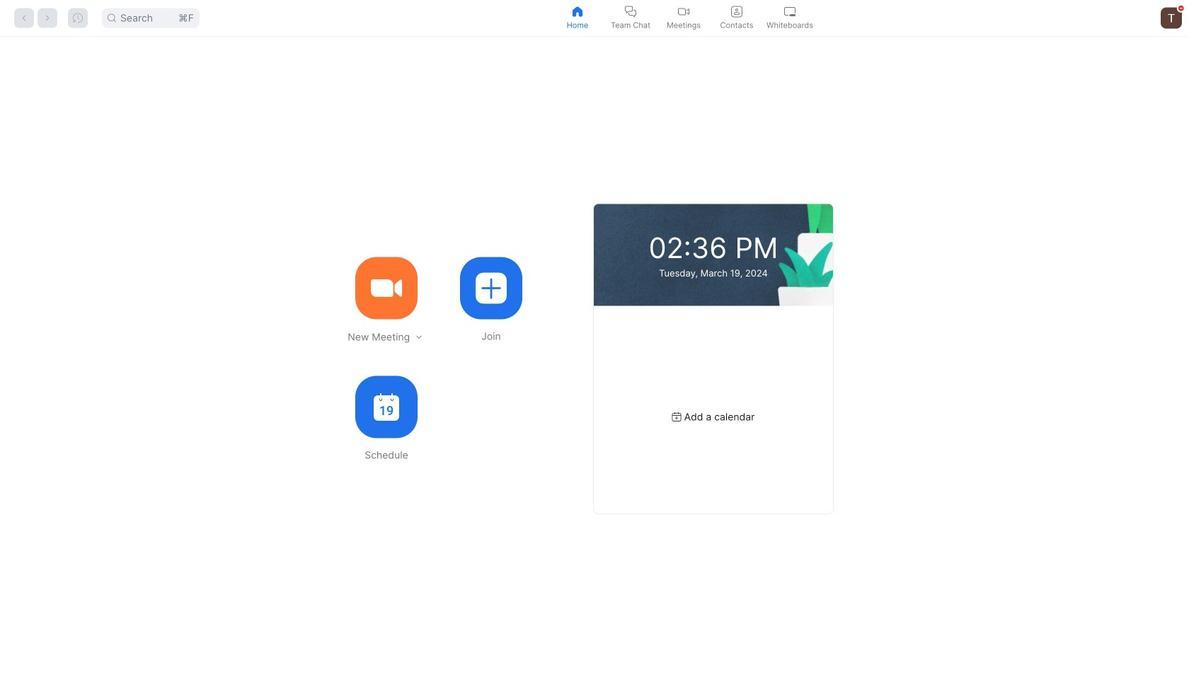 Task type: locate. For each thing, give the bounding box(es) containing it.
magnifier image
[[108, 14, 116, 22], [108, 14, 116, 22]]

tab panel
[[0, 37, 1189, 682]]

chevron down small image
[[414, 332, 424, 342], [414, 332, 424, 342]]

calendar add calendar image
[[672, 413, 682, 422], [672, 413, 682, 422]]

profile contact image
[[731, 6, 743, 17], [731, 6, 743, 17]]

whiteboard small image
[[784, 6, 796, 17], [784, 6, 796, 17]]

tab list
[[551, 0, 817, 36]]

video camera on image
[[371, 273, 402, 304], [371, 273, 402, 304]]

team chat image
[[625, 6, 637, 17]]

video on image
[[678, 6, 690, 17]]

schedule image
[[374, 394, 399, 421]]

home small image
[[572, 6, 583, 17], [572, 6, 583, 17]]

team chat image
[[625, 6, 637, 17]]

video on image
[[678, 6, 690, 17]]



Task type: describe. For each thing, give the bounding box(es) containing it.
do not disturb image
[[1179, 5, 1184, 11]]

plus squircle image
[[476, 273, 507, 304]]

plus squircle image
[[476, 273, 507, 304]]

do not disturb image
[[1179, 5, 1184, 11]]



Task type: vqa. For each thing, say whether or not it's contained in the screenshot.
"Avatar"
no



